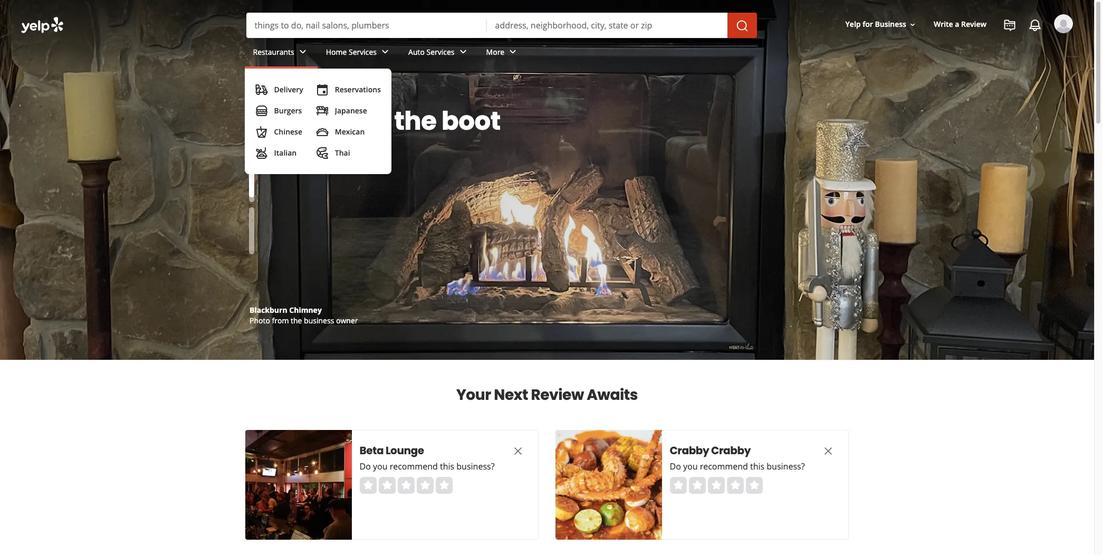 Task type: vqa. For each thing, say whether or not it's contained in the screenshot.
Plumbers
no



Task type: describe. For each thing, give the bounding box(es) containing it.
review for a
[[961, 19, 987, 29]]

you for crabby
[[684, 461, 698, 472]]

business categories element
[[245, 38, 1073, 174]]

tyler b. image
[[1054, 14, 1073, 33]]

24 chevron down v2 image for restaurants
[[296, 46, 309, 58]]

projects image
[[1004, 19, 1016, 32]]

search image
[[736, 19, 749, 32]]

home services
[[326, 47, 377, 57]]

lounge
[[386, 443, 424, 458]]

home
[[326, 47, 347, 57]]

reservations link
[[312, 79, 385, 100]]

awaits
[[587, 385, 638, 405]]

blackburn
[[250, 305, 287, 315]]

this for crabby crabby
[[751, 461, 765, 472]]

write
[[934, 19, 953, 29]]

beta
[[360, 443, 384, 458]]

24 chevron down v2 image
[[507, 46, 519, 58]]

chinese
[[274, 127, 302, 137]]

Find text field
[[255, 20, 478, 31]]

(no rating) image for lounge
[[360, 477, 453, 494]]

none search field containing yelp for business
[[0, 0, 1094, 174]]

soot
[[333, 103, 389, 139]]

none field find
[[255, 20, 478, 31]]

sweep
[[344, 155, 372, 167]]

restaurants
[[253, 47, 294, 57]]

italian link
[[251, 142, 308, 164]]

restaurants link
[[245, 38, 318, 69]]

delivery
[[274, 84, 303, 94]]

24 sushi v2 image
[[316, 104, 329, 117]]

a
[[955, 19, 960, 29]]

from
[[272, 316, 289, 326]]

recommend for crabby
[[700, 461, 748, 472]]

photo of beta lounge image
[[245, 430, 352, 540]]

chimney sweep link
[[271, 149, 388, 174]]

notifications image
[[1029, 19, 1042, 32]]

auto services link
[[400, 38, 478, 69]]

photo
[[250, 316, 270, 326]]

review for next
[[531, 385, 584, 405]]

none search field inside search field
[[246, 13, 759, 38]]

2 crabby from the left
[[712, 443, 751, 458]]

menu inside 'business categories' element
[[245, 69, 392, 174]]

your
[[456, 385, 491, 405]]

24 mexican v2 image
[[316, 126, 329, 138]]

do for crabby crabby
[[670, 461, 681, 472]]

more
[[486, 47, 505, 57]]

24 chevron down v2 image for auto services
[[457, 46, 469, 58]]

italian
[[274, 148, 297, 158]]

2 select slide image from the top
[[249, 152, 254, 199]]

owner
[[336, 316, 358, 326]]

write a review link
[[930, 15, 991, 34]]

mexican link
[[312, 121, 385, 142]]

(no rating) image for crabby
[[670, 477, 763, 494]]

dismiss card image
[[822, 445, 835, 457]]

chimney inside blackburn chimney photo from the business owner
[[289, 305, 322, 315]]

boot
[[442, 103, 501, 139]]

beta lounge
[[360, 443, 424, 458]]

thai
[[335, 148, 350, 158]]

yelp for business button
[[841, 15, 921, 34]]

burgers
[[274, 106, 302, 116]]

explore banner section banner
[[0, 0, 1094, 360]]

crabby crabby
[[670, 443, 751, 458]]

services for auto services
[[427, 47, 455, 57]]

24 reservations v2 image
[[316, 83, 329, 96]]

24 chevron down v2 image for home services
[[379, 46, 392, 58]]

do you recommend this business? for crabby crabby
[[670, 461, 805, 472]]

for
[[863, 19, 873, 29]]

chimney sweep
[[304, 155, 372, 167]]

delivery link
[[251, 79, 308, 100]]

give
[[271, 103, 328, 139]]

more link
[[478, 38, 528, 69]]

japanese link
[[312, 100, 385, 121]]

auto services
[[408, 47, 455, 57]]



Task type: locate. For each thing, give the bounding box(es) containing it.
1 select slide image from the top
[[249, 102, 254, 150]]

rating element down crabby crabby
[[670, 477, 763, 494]]

1 services from the left
[[349, 47, 377, 57]]

None field
[[255, 20, 478, 31], [495, 20, 719, 31]]

you down beta
[[373, 461, 388, 472]]

2 horizontal spatial 24 chevron down v2 image
[[457, 46, 469, 58]]

none field the near
[[495, 20, 719, 31]]

blackburn chimney link
[[250, 305, 322, 315]]

0 horizontal spatial none field
[[255, 20, 478, 31]]

0 vertical spatial select slide image
[[249, 102, 254, 150]]

(no rating) image down crabby crabby
[[670, 477, 763, 494]]

1 you from the left
[[373, 461, 388, 472]]

2 you from the left
[[684, 461, 698, 472]]

do down crabby crabby
[[670, 461, 681, 472]]

services right home
[[349, 47, 377, 57]]

beta lounge link
[[360, 443, 492, 458]]

1 vertical spatial review
[[531, 385, 584, 405]]

1 horizontal spatial do
[[670, 461, 681, 472]]

you
[[373, 461, 388, 472], [684, 461, 698, 472]]

24 chevron down v2 image inside home services link
[[379, 46, 392, 58]]

services right "auto"
[[427, 47, 455, 57]]

1 vertical spatial the
[[291, 316, 302, 326]]

business? down beta lounge link
[[457, 461, 495, 472]]

recommend
[[390, 461, 438, 472], [700, 461, 748, 472]]

the
[[394, 103, 437, 139], [291, 316, 302, 326]]

chinese link
[[251, 121, 308, 142]]

1 vertical spatial chimney
[[289, 305, 322, 315]]

0 horizontal spatial review
[[531, 385, 584, 405]]

1 horizontal spatial none field
[[495, 20, 719, 31]]

mexican
[[335, 127, 365, 137]]

1 horizontal spatial you
[[684, 461, 698, 472]]

(no rating) image down the lounge
[[360, 477, 453, 494]]

24 italian v2 image
[[255, 147, 268, 159]]

2 none field from the left
[[495, 20, 719, 31]]

0 vertical spatial review
[[961, 19, 987, 29]]

1 horizontal spatial recommend
[[700, 461, 748, 472]]

review right 'a'
[[961, 19, 987, 29]]

2 do from the left
[[670, 461, 681, 472]]

you for beta
[[373, 461, 388, 472]]

0 horizontal spatial rating element
[[360, 477, 453, 494]]

this down beta lounge link
[[440, 461, 455, 472]]

24 chevron down v2 image inside auto services link
[[457, 46, 469, 58]]

24 delivery v2 image
[[255, 83, 268, 96]]

0 horizontal spatial you
[[373, 461, 388, 472]]

do for beta lounge
[[360, 461, 371, 472]]

you down crabby crabby
[[684, 461, 698, 472]]

1 24 chevron down v2 image from the left
[[296, 46, 309, 58]]

1 crabby from the left
[[670, 443, 710, 458]]

this for beta lounge
[[440, 461, 455, 472]]

business
[[304, 316, 334, 326]]

rating element for crabby
[[670, 477, 763, 494]]

1 business? from the left
[[457, 461, 495, 472]]

crabby
[[670, 443, 710, 458], [712, 443, 751, 458]]

Near text field
[[495, 20, 719, 31]]

review inside the user actions element
[[961, 19, 987, 29]]

None search field
[[246, 13, 759, 38]]

do down beta
[[360, 461, 371, 472]]

1 (no rating) image from the left
[[360, 477, 453, 494]]

business? for lounge
[[457, 461, 495, 472]]

None radio
[[398, 477, 415, 494], [417, 477, 434, 494], [436, 477, 453, 494], [708, 477, 725, 494], [398, 477, 415, 494], [417, 477, 434, 494], [436, 477, 453, 494], [708, 477, 725, 494]]

auto
[[408, 47, 425, 57]]

yelp for business
[[846, 19, 907, 29]]

0 horizontal spatial this
[[440, 461, 455, 472]]

1 rating element from the left
[[360, 477, 453, 494]]

rating element
[[360, 477, 453, 494], [670, 477, 763, 494]]

2 rating element from the left
[[670, 477, 763, 494]]

None radio
[[360, 477, 377, 494], [379, 477, 396, 494], [670, 477, 687, 494], [689, 477, 706, 494], [727, 477, 744, 494], [746, 477, 763, 494], [360, 477, 377, 494], [379, 477, 396, 494], [670, 477, 687, 494], [689, 477, 706, 494], [727, 477, 744, 494], [746, 477, 763, 494]]

1 horizontal spatial crabby
[[712, 443, 751, 458]]

16 chevron down v2 image
[[909, 20, 917, 29]]

the inside blackburn chimney photo from the business owner
[[291, 316, 302, 326]]

crabby crabby link
[[670, 443, 802, 458]]

business? down crabby crabby link
[[767, 461, 805, 472]]

24 chevron down v2 image right auto services
[[457, 46, 469, 58]]

24 burgers v2 image
[[255, 104, 268, 117]]

1 horizontal spatial the
[[394, 103, 437, 139]]

user actions element
[[837, 13, 1088, 78]]

24 chevron down v2 image inside restaurants link
[[296, 46, 309, 58]]

1 horizontal spatial do you recommend this business?
[[670, 461, 805, 472]]

thai link
[[312, 142, 385, 164]]

24 search v2 image
[[288, 155, 300, 168]]

1 horizontal spatial review
[[961, 19, 987, 29]]

reservations
[[335, 84, 381, 94]]

1 vertical spatial select slide image
[[249, 152, 254, 199]]

1 this from the left
[[440, 461, 455, 472]]

24 chevron down v2 image
[[296, 46, 309, 58], [379, 46, 392, 58], [457, 46, 469, 58]]

give soot the boot
[[271, 103, 501, 139]]

rating element down the lounge
[[360, 477, 453, 494]]

japanese
[[335, 106, 367, 116]]

24 chinese v2 image
[[255, 126, 268, 138]]

blackburn chimney photo from the business owner
[[250, 305, 358, 326]]

select slide image left 24 italian v2 "icon"
[[249, 152, 254, 199]]

1 horizontal spatial services
[[427, 47, 455, 57]]

dismiss card image
[[512, 445, 525, 457]]

0 horizontal spatial (no rating) image
[[360, 477, 453, 494]]

business
[[875, 19, 907, 29]]

rating element for lounge
[[360, 477, 453, 494]]

1 horizontal spatial rating element
[[670, 477, 763, 494]]

(no rating) image
[[360, 477, 453, 494], [670, 477, 763, 494]]

menu
[[245, 69, 392, 174]]

None search field
[[0, 0, 1094, 174]]

0 vertical spatial chimney
[[304, 155, 342, 167]]

1 horizontal spatial this
[[751, 461, 765, 472]]

review right next
[[531, 385, 584, 405]]

review
[[961, 19, 987, 29], [531, 385, 584, 405]]

2 recommend from the left
[[700, 461, 748, 472]]

recommend down crabby crabby link
[[700, 461, 748, 472]]

1 none field from the left
[[255, 20, 478, 31]]

do you recommend this business?
[[360, 461, 495, 472], [670, 461, 805, 472]]

1 do you recommend this business? from the left
[[360, 461, 495, 472]]

services for home services
[[349, 47, 377, 57]]

select slide image
[[249, 102, 254, 150], [249, 152, 254, 199]]

select slide image left 24 chinese v2 image
[[249, 102, 254, 150]]

24 chevron down v2 image right restaurants
[[296, 46, 309, 58]]

home services link
[[318, 38, 400, 69]]

yelp
[[846, 19, 861, 29]]

1 horizontal spatial business?
[[767, 461, 805, 472]]

0 horizontal spatial services
[[349, 47, 377, 57]]

services
[[349, 47, 377, 57], [427, 47, 455, 57]]

0 horizontal spatial do
[[360, 461, 371, 472]]

menu containing delivery
[[245, 69, 392, 174]]

write a review
[[934, 19, 987, 29]]

0 horizontal spatial do you recommend this business?
[[360, 461, 495, 472]]

business? for crabby
[[767, 461, 805, 472]]

recommend for lounge
[[390, 461, 438, 472]]

24 chevron down v2 image left "auto"
[[379, 46, 392, 58]]

2 services from the left
[[427, 47, 455, 57]]

3 24 chevron down v2 image from the left
[[457, 46, 469, 58]]

0 horizontal spatial crabby
[[670, 443, 710, 458]]

recommend down the lounge
[[390, 461, 438, 472]]

your next review awaits
[[456, 385, 638, 405]]

do you recommend this business? for beta lounge
[[360, 461, 495, 472]]

0 vertical spatial the
[[394, 103, 437, 139]]

2 this from the left
[[751, 461, 765, 472]]

2 24 chevron down v2 image from the left
[[379, 46, 392, 58]]

do you recommend this business? down crabby crabby link
[[670, 461, 805, 472]]

do you recommend this business? down beta lounge link
[[360, 461, 495, 472]]

photo of crabby crabby image
[[556, 430, 662, 540]]

0 horizontal spatial business?
[[457, 461, 495, 472]]

0 horizontal spatial 24 chevron down v2 image
[[296, 46, 309, 58]]

business?
[[457, 461, 495, 472], [767, 461, 805, 472]]

this
[[440, 461, 455, 472], [751, 461, 765, 472]]

this down crabby crabby link
[[751, 461, 765, 472]]

chimney
[[304, 155, 342, 167], [289, 305, 322, 315]]

0 horizontal spatial the
[[291, 316, 302, 326]]

24 thai v2 image
[[316, 147, 329, 159]]

0 horizontal spatial recommend
[[390, 461, 438, 472]]

burgers link
[[251, 100, 308, 121]]

do
[[360, 461, 371, 472], [670, 461, 681, 472]]

next
[[494, 385, 528, 405]]

1 recommend from the left
[[390, 461, 438, 472]]

2 do you recommend this business? from the left
[[670, 461, 805, 472]]

1 horizontal spatial 24 chevron down v2 image
[[379, 46, 392, 58]]

1 horizontal spatial (no rating) image
[[670, 477, 763, 494]]

2 business? from the left
[[767, 461, 805, 472]]

1 do from the left
[[360, 461, 371, 472]]

2 (no rating) image from the left
[[670, 477, 763, 494]]



